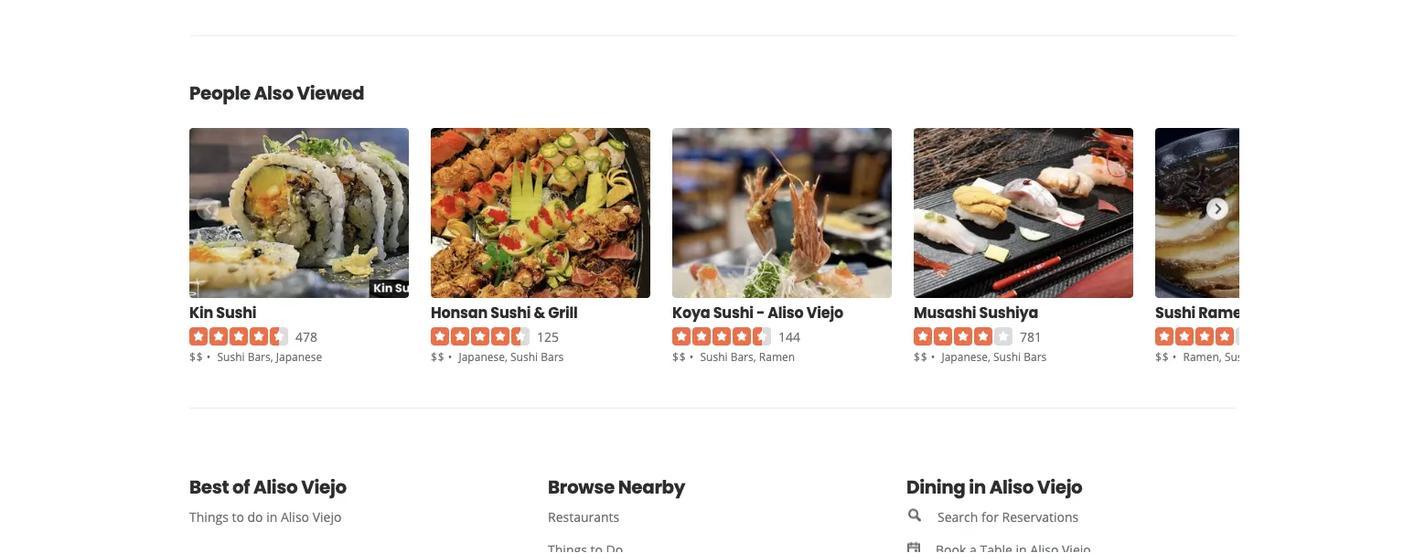 Task type: locate. For each thing, give the bounding box(es) containing it.
3 bars from the left
[[731, 350, 754, 365]]

4 bars from the left
[[1024, 350, 1047, 365]]

0 horizontal spatial 4.5 star rating image
[[189, 328, 288, 346]]

bars
[[248, 350, 271, 365], [541, 350, 564, 365], [731, 350, 754, 365], [1024, 350, 1047, 365], [1255, 350, 1278, 365]]

viewed
[[297, 81, 364, 106]]

4 star rating image
[[914, 328, 1013, 346], [1156, 328, 1254, 346]]

categories element for kin
[[217, 348, 322, 365]]

in right do
[[266, 509, 278, 526]]

japanese down 478
[[276, 350, 322, 365]]

16 reservation v2 image
[[907, 542, 921, 554]]

1 horizontal spatial 4.5 star rating image
[[431, 328, 530, 346]]

ramen down sushi ramen house link
[[1184, 350, 1220, 365]]

3 $$ from the left
[[673, 350, 687, 365]]

$$ down musashi
[[914, 350, 928, 365]]

0 horizontal spatial in
[[266, 509, 278, 526]]

in
[[969, 475, 986, 501], [266, 509, 278, 526]]

4 star rating image down the musashi sushiya link
[[914, 328, 1013, 346]]

categories element for musashi
[[942, 348, 1047, 365]]

japanese down honsan sushi & grill 'link' in the left bottom of the page
[[459, 350, 505, 365]]

2 $$ from the left
[[431, 350, 445, 365]]

4 $$ from the left
[[914, 350, 928, 365]]

japanese down the musashi sushiya link
[[942, 350, 988, 365]]

5 categories element from the left
[[1184, 348, 1278, 365]]

1 horizontal spatial in
[[969, 475, 986, 501]]

also
[[254, 81, 293, 106]]

reservations
[[1002, 509, 1079, 526]]

2 categories element from the left
[[459, 348, 564, 365]]

4.5 star rating image down kin sushi link
[[189, 328, 288, 346]]

categories element down 781
[[942, 348, 1047, 365]]

musashi sushiya link
[[914, 302, 1039, 324]]

bars for musashi
[[1024, 350, 1047, 365]]

previous image
[[197, 199, 217, 221]]

sushi inside koya sushi - aliso viejo link
[[713, 302, 754, 323]]

478
[[296, 328, 318, 345]]

japanese , sushi bars down 125
[[459, 350, 564, 365]]

2 4.5 star rating image from the left
[[431, 328, 530, 346]]

japanese for honsan sushi & grill
[[459, 350, 505, 365]]

$$ down koya
[[673, 350, 687, 365]]

aliso
[[768, 302, 804, 323], [253, 475, 298, 501], [990, 475, 1034, 501], [281, 509, 309, 526]]

categories element
[[217, 348, 322, 365], [459, 348, 564, 365], [700, 348, 795, 365], [942, 348, 1047, 365], [1184, 348, 1278, 365]]

browse
[[548, 475, 615, 501]]

1 , from the left
[[271, 350, 273, 365]]

bars down 781
[[1024, 350, 1047, 365]]

1 japanese from the left
[[276, 350, 322, 365]]

5 bars from the left
[[1255, 350, 1278, 365]]

sushi left &
[[491, 302, 531, 323]]

,
[[271, 350, 273, 365], [505, 350, 508, 365], [754, 350, 756, 365], [988, 350, 991, 365], [1220, 350, 1222, 365]]

3 japanese from the left
[[942, 350, 988, 365]]

in up for
[[969, 475, 986, 501]]

viejo
[[807, 302, 844, 323], [301, 475, 347, 501], [1038, 475, 1083, 501], [313, 509, 342, 526]]

2 horizontal spatial japanese
[[942, 350, 988, 365]]

to
[[232, 509, 244, 526]]

1 categories element from the left
[[217, 348, 322, 365]]

categories element down sushi ramen house link
[[1184, 348, 1278, 365]]

1 $$ from the left
[[189, 350, 204, 365]]

kin sushi link
[[189, 302, 256, 324]]

japanese
[[276, 350, 322, 365], [459, 350, 505, 365], [942, 350, 988, 365]]

18 search small image
[[907, 508, 923, 525]]

sushi left -
[[713, 302, 754, 323]]

sushi right kin
[[216, 302, 256, 323]]

$$ down honsan
[[431, 350, 445, 365]]

1 vertical spatial in
[[266, 509, 278, 526]]

koya sushi - aliso viejo link
[[673, 302, 844, 324]]

1 horizontal spatial japanese , sushi bars
[[942, 350, 1047, 365]]

categories element for honsan
[[459, 348, 564, 365]]

viejo up reservations at the bottom
[[1038, 475, 1083, 501]]

2 horizontal spatial 4.5 star rating image
[[673, 328, 771, 346]]

ramen , sushi bars
[[1184, 350, 1278, 365]]

1 horizontal spatial japanese
[[459, 350, 505, 365]]

3 4.5 star rating image from the left
[[673, 328, 771, 346]]

bars down 125
[[541, 350, 564, 365]]

1 4 star rating image from the left
[[914, 328, 1013, 346]]

restaurants link
[[533, 501, 877, 534]]

sushi up ramen , sushi bars
[[1156, 302, 1196, 323]]

categories element containing ramen
[[1184, 348, 1278, 365]]

search for reservations link
[[892, 501, 1251, 534]]

sushi down 781
[[994, 350, 1021, 365]]

japanese , sushi bars down 781
[[942, 350, 1047, 365]]

ramen
[[1199, 302, 1252, 323], [759, 350, 795, 365], [1184, 350, 1220, 365]]

$$ for musashi sushiya
[[914, 350, 928, 365]]

best
[[189, 475, 229, 501]]

bars down kin sushi link
[[248, 350, 271, 365]]

honsan sushi & grill
[[431, 302, 578, 323]]

1 4.5 star rating image from the left
[[189, 328, 288, 346]]

$$
[[189, 350, 204, 365], [431, 350, 445, 365], [673, 350, 687, 365], [914, 350, 928, 365], [1156, 350, 1170, 365]]

2 , from the left
[[505, 350, 508, 365]]

$$ down kin
[[189, 350, 204, 365]]

best of aliso viejo things to do in aliso viejo
[[189, 475, 347, 526]]

bars down house
[[1255, 350, 1278, 365]]

4 , from the left
[[988, 350, 991, 365]]

0 horizontal spatial japanese
[[276, 350, 322, 365]]

2 japanese from the left
[[459, 350, 505, 365]]

4.5 star rating image down honsan
[[431, 328, 530, 346]]

aliso right do
[[281, 509, 309, 526]]

0 horizontal spatial japanese , sushi bars
[[459, 350, 564, 365]]

4.5 star rating image for honsan
[[431, 328, 530, 346]]

5 $$ from the left
[[1156, 350, 1170, 365]]

$$ for honsan sushi & grill
[[431, 350, 445, 365]]

bars down koya sushi - aliso viejo link
[[731, 350, 754, 365]]

aliso up search for reservations
[[990, 475, 1034, 501]]

things
[[189, 509, 229, 526]]

$$ for koya sushi - aliso viejo
[[673, 350, 687, 365]]

musashi
[[914, 302, 977, 323]]

sushi
[[216, 302, 256, 323], [491, 302, 531, 323], [713, 302, 754, 323], [1156, 302, 1196, 323], [217, 350, 245, 365], [511, 350, 538, 365], [700, 350, 728, 365], [994, 350, 1021, 365], [1225, 350, 1253, 365]]

0 horizontal spatial 4 star rating image
[[914, 328, 1013, 346]]

viejo right do
[[313, 509, 342, 526]]

4 categories element from the left
[[942, 348, 1047, 365]]

2 bars from the left
[[541, 350, 564, 365]]

3 categories element from the left
[[700, 348, 795, 365]]

4.5 star rating image up sushi bars , ramen at the bottom of page
[[673, 328, 771, 346]]

5 , from the left
[[1220, 350, 1222, 365]]

japanese , sushi bars
[[459, 350, 564, 365], [942, 350, 1047, 365]]

viejo right of
[[301, 475, 347, 501]]

categories element down koya sushi - aliso viejo link
[[700, 348, 795, 365]]

categories element down 125
[[459, 348, 564, 365]]

ramen down 144
[[759, 350, 795, 365]]

1 japanese , sushi bars from the left
[[459, 350, 564, 365]]

1 horizontal spatial 4 star rating image
[[1156, 328, 1254, 346]]

for
[[982, 509, 999, 526]]

people
[[189, 81, 251, 106]]

3 , from the left
[[754, 350, 756, 365]]

categories element for sushi
[[1184, 348, 1278, 365]]

2 japanese , sushi bars from the left
[[942, 350, 1047, 365]]

categories element down 478
[[217, 348, 322, 365]]

sushi ramen house link
[[1156, 302, 1301, 324]]

aliso right of
[[253, 475, 298, 501]]

4 star rating image up ramen , sushi bars
[[1156, 328, 1254, 346]]

kin sushi
[[189, 302, 256, 323]]

4.5 star rating image
[[189, 328, 288, 346], [431, 328, 530, 346], [673, 328, 771, 346]]

, for honsan sushi & grill
[[505, 350, 508, 365]]

$$ left ramen , sushi bars
[[1156, 350, 1170, 365]]

144
[[779, 328, 801, 345]]



Task type: vqa. For each thing, say whether or not it's contained in the screenshot.
A within "Highly recommend R10D Construction. They added an addition/extension and I couldn't be happier. Easy to work with, really listened to what I wanted, and did the project in a timely…" more
no



Task type: describe. For each thing, give the bounding box(es) containing it.
search for reservations
[[938, 509, 1079, 526]]

sushi down koya
[[700, 350, 728, 365]]

ramen up ramen , sushi bars
[[1199, 302, 1252, 323]]

in inside best of aliso viejo things to do in aliso viejo
[[266, 509, 278, 526]]

house
[[1255, 302, 1301, 323]]

sushi bars , japanese
[[217, 350, 322, 365]]

people also viewed
[[189, 81, 364, 106]]

125
[[537, 328, 559, 345]]

, for sushi ramen house
[[1220, 350, 1222, 365]]

4.5 star rating image for koya
[[673, 328, 771, 346]]

sushi inside kin sushi link
[[216, 302, 256, 323]]

sushi inside honsan sushi & grill 'link'
[[491, 302, 531, 323]]

sushi bars , ramen
[[700, 350, 795, 365]]

japanese , sushi bars for sushiya
[[942, 350, 1047, 365]]

of
[[232, 475, 250, 501]]

restaurants
[[548, 509, 620, 526]]

sushi ramen house
[[1156, 302, 1301, 323]]

sushi down 125
[[511, 350, 538, 365]]

1 bars from the left
[[248, 350, 271, 365]]

aliso up 144
[[768, 302, 804, 323]]

koya
[[673, 302, 711, 323]]

sushi inside sushi ramen house link
[[1156, 302, 1196, 323]]

-
[[757, 302, 765, 323]]

nearby
[[618, 475, 685, 501]]

next image
[[1208, 199, 1228, 221]]

things to do in aliso viejo link
[[175, 501, 519, 534]]

4.5 star rating image for kin
[[189, 328, 288, 346]]

bars for sushi
[[1255, 350, 1278, 365]]

viejo right -
[[807, 302, 844, 323]]

$$ for sushi ramen house
[[1156, 350, 1170, 365]]

categories element for koya
[[700, 348, 795, 365]]

dining in aliso viejo
[[907, 475, 1083, 501]]

honsan
[[431, 302, 488, 323]]

, for musashi sushiya
[[988, 350, 991, 365]]

japanese for musashi sushiya
[[942, 350, 988, 365]]

search
[[938, 509, 978, 526]]

dining
[[907, 475, 966, 501]]

781
[[1020, 328, 1042, 345]]

bars for honsan
[[541, 350, 564, 365]]

sushiya
[[979, 302, 1039, 323]]

0 vertical spatial in
[[969, 475, 986, 501]]

japanese , sushi bars for sushi
[[459, 350, 564, 365]]

kin
[[189, 302, 213, 323]]

do
[[247, 509, 263, 526]]

musashi sushiya
[[914, 302, 1039, 323]]

browse nearby
[[548, 475, 685, 501]]

grill
[[548, 302, 578, 323]]

sushi down kin sushi link
[[217, 350, 245, 365]]

$$ for kin sushi
[[189, 350, 204, 365]]

honsan sushi & grill link
[[431, 302, 578, 324]]

sushi down sushi ramen house link
[[1225, 350, 1253, 365]]

2 4 star rating image from the left
[[1156, 328, 1254, 346]]

&
[[534, 302, 545, 323]]

koya sushi - aliso viejo
[[673, 302, 844, 323]]



